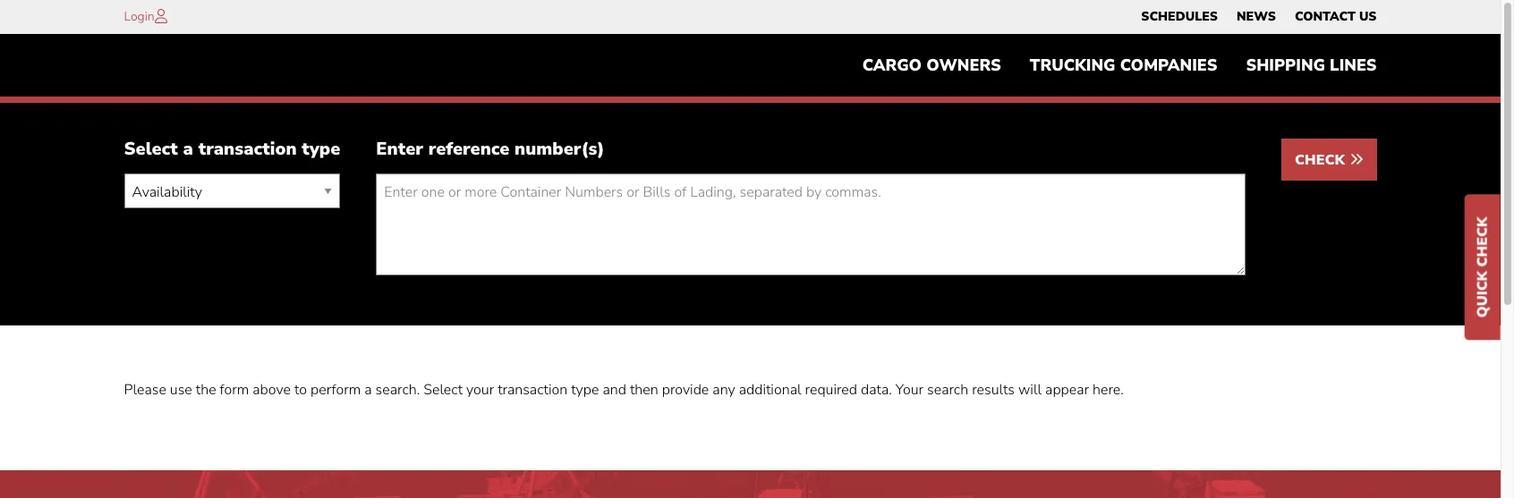 Task type: locate. For each thing, give the bounding box(es) containing it.
1 horizontal spatial transaction
[[498, 381, 568, 401]]

appear
[[1046, 381, 1090, 401]]

quick
[[1474, 271, 1493, 318]]

type left "enter"
[[302, 137, 341, 161]]

above
[[253, 381, 291, 401]]

check
[[1296, 151, 1350, 170], [1474, 217, 1493, 267]]

shipping lines link
[[1232, 47, 1392, 84]]

1 horizontal spatial type
[[571, 381, 599, 401]]

your
[[896, 381, 924, 401]]

1 vertical spatial type
[[571, 381, 599, 401]]

schedules link
[[1142, 4, 1218, 30]]

enter reference number(s)
[[376, 137, 605, 161]]

type left and
[[571, 381, 599, 401]]

footer
[[0, 471, 1501, 499]]

cargo
[[863, 55, 922, 76]]

menu bar containing schedules
[[1132, 4, 1387, 30]]

1 horizontal spatial check
[[1474, 217, 1493, 267]]

perform
[[311, 381, 361, 401]]

search
[[928, 381, 969, 401]]

schedules
[[1142, 8, 1218, 25]]

type
[[302, 137, 341, 161], [571, 381, 599, 401]]

1 horizontal spatial a
[[365, 381, 372, 401]]

1 vertical spatial select
[[424, 381, 463, 401]]

search.
[[376, 381, 420, 401]]

0 vertical spatial select
[[124, 137, 178, 161]]

Enter reference number(s) text field
[[376, 174, 1246, 276]]

0 horizontal spatial check
[[1296, 151, 1350, 170]]

a
[[183, 137, 193, 161], [365, 381, 372, 401]]

angle double right image
[[1350, 153, 1364, 167]]

0 vertical spatial menu bar
[[1132, 4, 1387, 30]]

menu bar
[[1132, 4, 1387, 30], [848, 47, 1392, 84]]

0 vertical spatial check
[[1296, 151, 1350, 170]]

1 vertical spatial menu bar
[[848, 47, 1392, 84]]

news
[[1237, 8, 1277, 25]]

then
[[630, 381, 659, 401]]

0 horizontal spatial transaction
[[198, 137, 297, 161]]

companies
[[1121, 55, 1218, 76]]

use
[[170, 381, 192, 401]]

shipping
[[1247, 55, 1326, 76]]

transaction
[[198, 137, 297, 161], [498, 381, 568, 401]]

menu bar containing cargo owners
[[848, 47, 1392, 84]]

us
[[1360, 8, 1377, 25]]

results
[[972, 381, 1015, 401]]

0 vertical spatial a
[[183, 137, 193, 161]]

trucking companies
[[1030, 55, 1218, 76]]

contact us
[[1295, 8, 1377, 25]]

0 vertical spatial transaction
[[198, 137, 297, 161]]

contact us link
[[1295, 4, 1377, 30]]

0 vertical spatial type
[[302, 137, 341, 161]]

menu bar down schedules link at the right
[[848, 47, 1392, 84]]

please
[[124, 381, 166, 401]]

and
[[603, 381, 627, 401]]

lines
[[1331, 55, 1377, 76]]

select
[[124, 137, 178, 161], [424, 381, 463, 401]]

to
[[295, 381, 307, 401]]

menu bar up "shipping"
[[1132, 4, 1387, 30]]

here.
[[1093, 381, 1124, 401]]

select a transaction type
[[124, 137, 341, 161]]

0 horizontal spatial select
[[124, 137, 178, 161]]

enter
[[376, 137, 423, 161]]



Task type: vqa. For each thing, say whether or not it's contained in the screenshot.
Berths
no



Task type: describe. For each thing, give the bounding box(es) containing it.
form
[[220, 381, 249, 401]]

your
[[466, 381, 494, 401]]

login link
[[124, 8, 155, 25]]

cargo owners link
[[848, 47, 1016, 84]]

cargo owners
[[863, 55, 1002, 76]]

1 vertical spatial a
[[365, 381, 372, 401]]

the
[[196, 381, 216, 401]]

1 vertical spatial transaction
[[498, 381, 568, 401]]

1 vertical spatial check
[[1474, 217, 1493, 267]]

0 horizontal spatial type
[[302, 137, 341, 161]]

please use the form above to perform a search. select your transaction type and then provide any additional required data. your search results will appear here.
[[124, 381, 1124, 401]]

trucking companies link
[[1016, 47, 1232, 84]]

login
[[124, 8, 155, 25]]

trucking
[[1030, 55, 1116, 76]]

data.
[[861, 381, 892, 401]]

0 horizontal spatial a
[[183, 137, 193, 161]]

news link
[[1237, 4, 1277, 30]]

required
[[805, 381, 858, 401]]

check button
[[1282, 139, 1377, 181]]

shipping lines
[[1247, 55, 1377, 76]]

number(s)
[[515, 137, 605, 161]]

1 horizontal spatial select
[[424, 381, 463, 401]]

reference
[[429, 137, 510, 161]]

additional
[[739, 381, 802, 401]]

check inside button
[[1296, 151, 1350, 170]]

quick check
[[1474, 217, 1493, 318]]

quick check link
[[1466, 194, 1501, 340]]

will
[[1019, 381, 1042, 401]]

any
[[713, 381, 736, 401]]

user image
[[155, 9, 167, 23]]

provide
[[662, 381, 709, 401]]

owners
[[927, 55, 1002, 76]]

contact
[[1295, 8, 1356, 25]]



